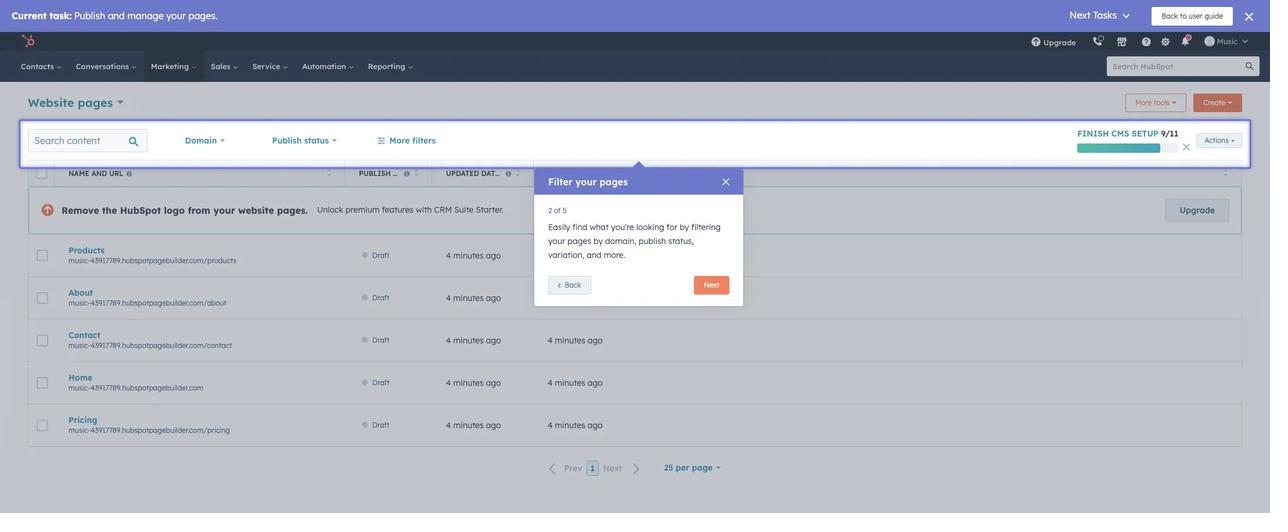 Task type: vqa. For each thing, say whether or not it's contained in the screenshot.


Task type: describe. For each thing, give the bounding box(es) containing it.
calling icon button
[[1088, 34, 1108, 49]]

actions
[[1205, 136, 1229, 145]]

logo
[[164, 205, 185, 216]]

remove
[[62, 205, 99, 216]]

unlock
[[317, 205, 343, 215]]

and inside button
[[91, 169, 107, 177]]

name and url button
[[55, 160, 345, 186]]

domain,
[[605, 236, 637, 246]]

you're
[[611, 222, 634, 232]]

publish for publish status popup button
[[272, 135, 302, 146]]

25 per page
[[664, 462, 713, 473]]

0 vertical spatial close image
[[1184, 144, 1191, 150]]

for
[[667, 222, 678, 232]]

hubspot
[[120, 205, 161, 216]]

filtering
[[692, 222, 721, 232]]

draft for home
[[372, 378, 390, 387]]

9
[[1161, 128, 1166, 139]]

search button
[[1240, 56, 1260, 76]]

next for the rightmost next button
[[704, 281, 720, 289]]

more.
[[604, 250, 626, 260]]

home music-43917789.hubspotpagebuilder.com
[[69, 372, 204, 392]]

press to sort. element for updated date (edt)
[[516, 168, 520, 178]]

filter your pages
[[548, 176, 628, 188]]

more filters button
[[370, 129, 443, 152]]

draft for about
[[372, 293, 390, 302]]

more filters
[[390, 135, 436, 146]]

date for updated
[[481, 169, 500, 177]]

2 horizontal spatial your
[[576, 176, 597, 188]]

prev button
[[542, 461, 587, 476]]

website
[[238, 205, 274, 216]]

music- for contact
[[69, 341, 91, 350]]

domain
[[185, 135, 217, 146]]

1
[[591, 463, 595, 474]]

premium
[[346, 205, 380, 215]]

Search HubSpot search field
[[1107, 56, 1250, 76]]

settings link
[[1159, 35, 1173, 47]]

notifications button
[[1176, 32, 1196, 51]]

remove the hubspot logo from your website pages.
[[62, 205, 308, 216]]

more tools button
[[1126, 94, 1187, 112]]

calling icon image
[[1093, 37, 1103, 47]]

back button
[[548, 276, 591, 295]]

updated
[[446, 169, 479, 177]]

1 vertical spatial close image
[[723, 178, 730, 185]]

publish status for publish status popup button
[[272, 135, 329, 146]]

from
[[188, 205, 210, 216]]

settings image
[[1161, 37, 1171, 47]]

variation,
[[548, 250, 585, 260]]

pricing music-43917789.hubspotpagebuilder.com/pricing
[[69, 415, 230, 435]]

prev
[[564, 463, 582, 474]]

menu containing music
[[1023, 32, 1257, 51]]

music- for about
[[69, 299, 91, 307]]

publish
[[639, 236, 666, 246]]

notifications image
[[1180, 37, 1191, 48]]

music
[[1218, 37, 1238, 46]]

25 per page button
[[657, 456, 728, 479]]

page
[[692, 462, 713, 473]]

pricing
[[69, 415, 97, 425]]

5
[[563, 206, 567, 215]]

43917789.hubspotpagebuilder.com/products
[[91, 256, 237, 265]]

finish cms setup progress bar
[[1078, 144, 1161, 153]]

suite
[[454, 205, 474, 215]]

contact link
[[69, 330, 331, 340]]

press to sort. element for created date (edt)
[[1224, 168, 1228, 178]]

name
[[69, 169, 89, 177]]

pagination navigation
[[542, 461, 647, 476]]

filter
[[548, 176, 573, 188]]

hubspot image
[[21, 34, 35, 48]]

products link
[[69, 245, 331, 256]]

publish for publish status button
[[359, 169, 391, 177]]

1 button
[[587, 461, 599, 476]]

updated date (edt)
[[446, 169, 521, 177]]

created date (edt) button
[[534, 160, 1242, 186]]

upgrade image
[[1031, 37, 1042, 48]]

greg robinson image
[[1205, 36, 1215, 46]]

about
[[69, 288, 93, 298]]

marketplaces button
[[1110, 32, 1135, 51]]

43917789.hubspotpagebuilder.com/about
[[91, 299, 227, 307]]

finish cms setup button
[[1078, 128, 1159, 139]]

created
[[548, 169, 580, 177]]

press to sort. image for url
[[327, 168, 331, 176]]

25
[[664, 462, 674, 473]]

publish status button
[[265, 129, 345, 152]]

11
[[1170, 128, 1179, 139]]

website
[[28, 95, 74, 110]]

pricing link
[[69, 415, 331, 425]]

back
[[563, 281, 581, 289]]

help button
[[1137, 32, 1157, 51]]

cms
[[1112, 128, 1130, 139]]

status,
[[669, 236, 694, 246]]

upgrade inside menu
[[1044, 38, 1076, 47]]

created date (edt)
[[548, 169, 621, 177]]

create
[[1204, 98, 1226, 107]]

about music-43917789.hubspotpagebuilder.com/about
[[69, 288, 227, 307]]

website pages
[[28, 95, 113, 110]]



Task type: locate. For each thing, give the bounding box(es) containing it.
(edt) for created date (edt)
[[603, 169, 621, 177]]

publish status inside button
[[359, 169, 420, 177]]

0 vertical spatial next button
[[694, 276, 730, 295]]

more left tools in the top of the page
[[1136, 98, 1152, 107]]

3 press to sort. element from the left
[[516, 168, 520, 178]]

music- inside home music-43917789.hubspotpagebuilder.com
[[69, 383, 91, 392]]

search image
[[1246, 62, 1254, 70]]

1 horizontal spatial more
[[1136, 98, 1152, 107]]

music button
[[1198, 32, 1256, 51]]

per
[[676, 462, 690, 473]]

menu item
[[1085, 32, 1087, 51]]

2 press to sort. element from the left
[[414, 168, 418, 178]]

finish
[[1078, 128, 1109, 139]]

easily
[[548, 222, 571, 232]]

home
[[69, 372, 92, 383]]

date left press to sort. image
[[481, 169, 500, 177]]

1 horizontal spatial publish status
[[359, 169, 420, 177]]

0 vertical spatial and
[[91, 169, 107, 177]]

1 horizontal spatial pages
[[568, 236, 592, 246]]

find
[[573, 222, 588, 232]]

1 music- from the top
[[69, 256, 91, 265]]

more inside button
[[390, 135, 410, 146]]

tools
[[1154, 98, 1170, 107]]

0 horizontal spatial more
[[390, 135, 410, 146]]

setup
[[1132, 128, 1159, 139]]

(edt) up 'starter.'
[[502, 169, 521, 177]]

date for created
[[582, 169, 600, 177]]

0 vertical spatial more
[[1136, 98, 1152, 107]]

1 vertical spatial status
[[393, 169, 420, 177]]

press to sort. element for name and url
[[327, 168, 331, 178]]

(edt) right created
[[603, 169, 621, 177]]

more for more tools
[[1136, 98, 1152, 107]]

2 vertical spatial your
[[548, 236, 566, 246]]

website pages banner
[[28, 90, 1243, 117]]

pages
[[78, 95, 113, 110], [600, 176, 628, 188], [568, 236, 592, 246]]

press to sort. image inside publish status button
[[414, 168, 418, 176]]

press to sort. element inside publish status button
[[414, 168, 418, 178]]

43917789.hubspotpagebuilder.com/pricing
[[91, 426, 230, 435]]

1 vertical spatial more
[[390, 135, 410, 146]]

0 vertical spatial next
[[704, 281, 720, 289]]

home link
[[69, 372, 331, 383]]

menu
[[1023, 32, 1257, 51]]

publish status for publish status button
[[359, 169, 420, 177]]

music- for home
[[69, 383, 91, 392]]

music- inside about music-43917789.hubspotpagebuilder.com/about
[[69, 299, 91, 307]]

the
[[102, 205, 117, 216]]

(edt) inside updated date (edt) button
[[502, 169, 521, 177]]

(edt)
[[502, 169, 521, 177], [603, 169, 621, 177]]

music-
[[69, 256, 91, 265], [69, 299, 91, 307], [69, 341, 91, 350], [69, 383, 91, 392], [69, 426, 91, 435]]

next button
[[694, 276, 730, 295], [599, 461, 647, 476]]

5 draft from the top
[[372, 421, 390, 429]]

next down filtering
[[704, 281, 720, 289]]

domain button
[[177, 129, 232, 152]]

press to sort. element
[[327, 168, 331, 178], [414, 168, 418, 178], [516, 168, 520, 178], [1224, 168, 1228, 178]]

0 horizontal spatial close image
[[723, 178, 730, 185]]

1 vertical spatial by
[[594, 236, 603, 246]]

0 horizontal spatial by
[[594, 236, 603, 246]]

upgrade
[[1044, 38, 1076, 47], [1180, 205, 1215, 216]]

press to sort. image
[[327, 168, 331, 176], [414, 168, 418, 176], [1224, 168, 1228, 176]]

starter.
[[476, 205, 504, 215]]

1 vertical spatial your
[[213, 205, 235, 216]]

Search content search field
[[28, 129, 147, 152]]

4 press to sort. element from the left
[[1224, 168, 1228, 178]]

1 vertical spatial next
[[603, 463, 622, 474]]

music- inside products music-43917789.hubspotpagebuilder.com/products
[[69, 256, 91, 265]]

with
[[416, 205, 432, 215]]

0 horizontal spatial next
[[603, 463, 622, 474]]

date
[[481, 169, 500, 177], [582, 169, 600, 177]]

your down easily
[[548, 236, 566, 246]]

1 horizontal spatial publish
[[359, 169, 391, 177]]

0 horizontal spatial status
[[304, 135, 329, 146]]

1 vertical spatial and
[[587, 250, 602, 260]]

0 horizontal spatial next button
[[599, 461, 647, 476]]

draft
[[372, 251, 390, 260], [372, 293, 390, 302], [372, 336, 390, 345], [372, 378, 390, 387], [372, 421, 390, 429]]

next for the bottom next button
[[603, 463, 622, 474]]

pages up you're
[[600, 176, 628, 188]]

4
[[446, 250, 451, 261], [548, 250, 553, 261], [446, 293, 451, 303], [548, 293, 553, 303], [446, 335, 451, 346], [548, 335, 553, 346], [446, 378, 451, 388], [548, 378, 553, 388], [446, 420, 451, 431], [548, 420, 553, 431]]

4 draft from the top
[[372, 378, 390, 387]]

help image
[[1142, 37, 1152, 48]]

url
[[109, 169, 123, 177]]

0 vertical spatial by
[[680, 222, 689, 232]]

1 vertical spatial publish status
[[359, 169, 420, 177]]

0 horizontal spatial date
[[481, 169, 500, 177]]

0 vertical spatial your
[[576, 176, 597, 188]]

draft for contact
[[372, 336, 390, 345]]

0 horizontal spatial and
[[91, 169, 107, 177]]

status for publish status popup button
[[304, 135, 329, 146]]

draft for products
[[372, 251, 390, 260]]

marketplaces image
[[1117, 37, 1128, 48]]

your right from
[[213, 205, 235, 216]]

1 horizontal spatial next button
[[694, 276, 730, 295]]

press to sort. image down more filters
[[414, 168, 418, 176]]

status for publish status button
[[393, 169, 420, 177]]

music- down contact
[[69, 341, 91, 350]]

2 date from the left
[[582, 169, 600, 177]]

about link
[[69, 288, 331, 298]]

2 music- from the top
[[69, 299, 91, 307]]

43917789.hubspotpagebuilder.com/contact
[[91, 341, 232, 350]]

press to sort. element down more filters
[[414, 168, 418, 178]]

(edt) for updated date (edt)
[[502, 169, 521, 177]]

status
[[304, 135, 329, 146], [393, 169, 420, 177]]

status inside popup button
[[304, 135, 329, 146]]

1 press to sort. element from the left
[[327, 168, 331, 178]]

press to sort. element down actions popup button
[[1224, 168, 1228, 178]]

your
[[576, 176, 597, 188], [213, 205, 235, 216], [548, 236, 566, 246]]

0 horizontal spatial publish
[[272, 135, 302, 146]]

2 (edt) from the left
[[603, 169, 621, 177]]

website pages button
[[28, 94, 124, 111]]

music- down pricing
[[69, 426, 91, 435]]

1 horizontal spatial your
[[548, 236, 566, 246]]

1 horizontal spatial next
[[704, 281, 720, 289]]

publish status inside popup button
[[272, 135, 329, 146]]

1 date from the left
[[481, 169, 500, 177]]

next
[[704, 281, 720, 289], [603, 463, 622, 474]]

0 horizontal spatial your
[[213, 205, 235, 216]]

/
[[1166, 128, 1170, 139]]

and
[[91, 169, 107, 177], [587, 250, 602, 260]]

0 vertical spatial publish status
[[272, 135, 329, 146]]

more for more filters
[[390, 135, 410, 146]]

press to sort. element up unlock
[[327, 168, 331, 178]]

2 horizontal spatial press to sort. image
[[1224, 168, 1228, 176]]

3 press to sort. image from the left
[[1224, 168, 1228, 176]]

date right created
[[582, 169, 600, 177]]

what
[[590, 222, 609, 232]]

features
[[382, 205, 414, 215]]

3 draft from the top
[[372, 336, 390, 345]]

1 vertical spatial upgrade
[[1180, 205, 1215, 216]]

2 press to sort. image from the left
[[414, 168, 418, 176]]

2 horizontal spatial pages
[[600, 176, 628, 188]]

press to sort. image
[[516, 168, 520, 176]]

and left "more."
[[587, 250, 602, 260]]

name and url
[[69, 169, 123, 177]]

unlock premium features with crm suite starter.
[[317, 205, 504, 215]]

2 draft from the top
[[372, 293, 390, 302]]

music- for products
[[69, 256, 91, 265]]

more left filters on the left of page
[[390, 135, 410, 146]]

and inside the easily find what you're looking for by filtering your pages by domain, publish status, variation, and more.
[[587, 250, 602, 260]]

looking
[[637, 222, 665, 232]]

2
[[548, 206, 552, 215]]

finish cms setup 9 / 11
[[1078, 128, 1179, 139]]

publish
[[272, 135, 302, 146], [359, 169, 391, 177]]

press to sort. image inside name and url button
[[327, 168, 331, 176]]

music- inside contact music-43917789.hubspotpagebuilder.com/contact
[[69, 341, 91, 350]]

contact
[[69, 330, 100, 340]]

press to sort. image down actions popup button
[[1224, 168, 1228, 176]]

pages down the find
[[568, 236, 592, 246]]

your right filter
[[576, 176, 597, 188]]

music- down home
[[69, 383, 91, 392]]

0 vertical spatial publish
[[272, 135, 302, 146]]

ago
[[486, 250, 501, 261], [588, 250, 603, 261], [486, 293, 501, 303], [588, 293, 603, 303], [486, 335, 501, 346], [588, 335, 603, 346], [486, 378, 501, 388], [588, 378, 603, 388], [486, 420, 501, 431], [588, 420, 603, 431]]

draft for pricing
[[372, 421, 390, 429]]

close image
[[1184, 144, 1191, 150], [723, 178, 730, 185]]

0 vertical spatial pages
[[78, 95, 113, 110]]

music- down about
[[69, 299, 91, 307]]

1 press to sort. image from the left
[[327, 168, 331, 176]]

1 horizontal spatial close image
[[1184, 144, 1191, 150]]

press to sort. image up unlock
[[327, 168, 331, 176]]

publish inside popup button
[[272, 135, 302, 146]]

press to sort. image for (edt)
[[1224, 168, 1228, 176]]

1 vertical spatial pages
[[600, 176, 628, 188]]

0 vertical spatial upgrade
[[1044, 38, 1076, 47]]

0 horizontal spatial press to sort. image
[[327, 168, 331, 176]]

1 horizontal spatial and
[[587, 250, 602, 260]]

1 (edt) from the left
[[502, 169, 521, 177]]

1 horizontal spatial press to sort. image
[[414, 168, 418, 176]]

press to sort. element for publish status
[[414, 168, 418, 178]]

press to sort. element left filter
[[516, 168, 520, 178]]

more tools
[[1136, 98, 1170, 107]]

products music-43917789.hubspotpagebuilder.com/products
[[69, 245, 237, 265]]

your inside the easily find what you're looking for by filtering your pages by domain, publish status, variation, and more.
[[548, 236, 566, 246]]

easily find what you're looking for by filtering your pages by domain, publish status, variation, and more.
[[548, 222, 721, 260]]

1 horizontal spatial by
[[680, 222, 689, 232]]

1 horizontal spatial status
[[393, 169, 420, 177]]

filters
[[412, 135, 436, 146]]

minutes
[[454, 250, 484, 261], [555, 250, 586, 261], [454, 293, 484, 303], [555, 293, 586, 303], [454, 335, 484, 346], [555, 335, 586, 346], [454, 378, 484, 388], [555, 378, 586, 388], [454, 420, 484, 431], [555, 420, 586, 431]]

music- down the "products" in the top left of the page
[[69, 256, 91, 265]]

pages.
[[277, 205, 308, 216]]

1 vertical spatial publish
[[359, 169, 391, 177]]

pages inside popup button
[[78, 95, 113, 110]]

0 horizontal spatial pages
[[78, 95, 113, 110]]

0 horizontal spatial upgrade
[[1044, 38, 1076, 47]]

1 horizontal spatial upgrade
[[1180, 205, 1215, 216]]

upgrade link
[[1166, 199, 1230, 222]]

2 vertical spatial pages
[[568, 236, 592, 246]]

create button
[[1194, 94, 1243, 112]]

by down what
[[594, 236, 603, 246]]

4 music- from the top
[[69, 383, 91, 392]]

4 minutes ago
[[446, 250, 501, 261], [548, 250, 603, 261], [446, 293, 501, 303], [548, 293, 603, 303], [446, 335, 501, 346], [548, 335, 603, 346], [446, 378, 501, 388], [548, 378, 603, 388], [446, 420, 501, 431], [548, 420, 603, 431]]

actions button
[[1198, 133, 1243, 148]]

by right for
[[680, 222, 689, 232]]

press to sort. element inside created date (edt) button
[[1224, 168, 1228, 178]]

(edt) inside created date (edt) button
[[603, 169, 621, 177]]

next inside pagination navigation
[[603, 463, 622, 474]]

3 music- from the top
[[69, 341, 91, 350]]

press to sort. image inside created date (edt) button
[[1224, 168, 1228, 176]]

by
[[680, 222, 689, 232], [594, 236, 603, 246]]

and left url
[[91, 169, 107, 177]]

1 vertical spatial next button
[[599, 461, 647, 476]]

43917789.hubspotpagebuilder.com
[[91, 383, 204, 392]]

1 horizontal spatial date
[[582, 169, 600, 177]]

more
[[1136, 98, 1152, 107], [390, 135, 410, 146]]

hubspot link
[[14, 34, 44, 48]]

publish status button
[[345, 160, 432, 186]]

next right 1
[[603, 463, 622, 474]]

2 of 5
[[548, 206, 567, 215]]

music- for pricing
[[69, 426, 91, 435]]

status inside button
[[393, 169, 420, 177]]

0 vertical spatial status
[[304, 135, 329, 146]]

pages up search content search field on the left top of the page
[[78, 95, 113, 110]]

publish inside button
[[359, 169, 391, 177]]

more inside 'popup button'
[[1136, 98, 1152, 107]]

1 horizontal spatial (edt)
[[603, 169, 621, 177]]

of
[[554, 206, 561, 215]]

0 horizontal spatial (edt)
[[502, 169, 521, 177]]

1 draft from the top
[[372, 251, 390, 260]]

5 music- from the top
[[69, 426, 91, 435]]

press to sort. element inside name and url button
[[327, 168, 331, 178]]

music- inside pricing music-43917789.hubspotpagebuilder.com/pricing
[[69, 426, 91, 435]]

updated date (edt) button
[[432, 160, 534, 186]]

press to sort. element inside updated date (edt) button
[[516, 168, 520, 178]]

pages inside the easily find what you're looking for by filtering your pages by domain, publish status, variation, and more.
[[568, 236, 592, 246]]

products
[[69, 245, 105, 256]]

0 horizontal spatial publish status
[[272, 135, 329, 146]]

crm
[[434, 205, 452, 215]]



